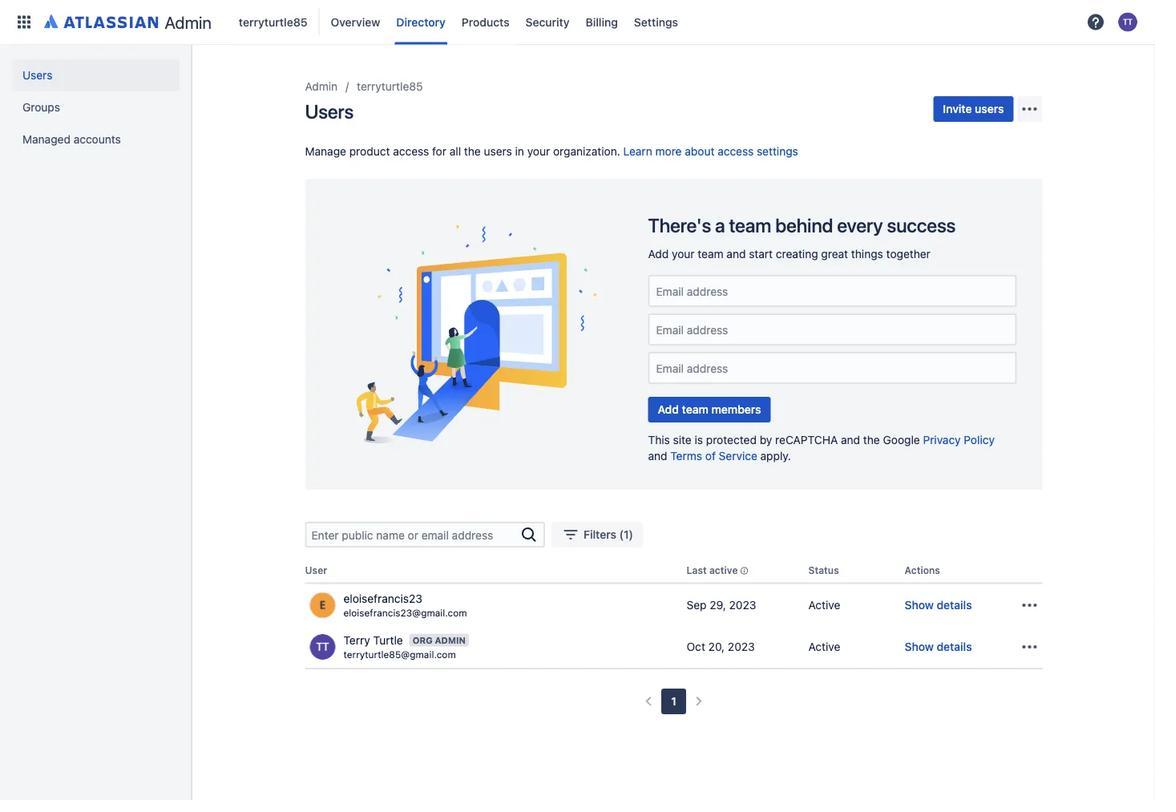 Task type: vqa. For each thing, say whether or not it's contained in the screenshot.
links
no



Task type: locate. For each thing, give the bounding box(es) containing it.
active
[[809, 598, 841, 612], [809, 640, 841, 653]]

1 vertical spatial admin link
[[305, 77, 338, 96]]

org admin
[[413, 635, 466, 646]]

2023
[[729, 598, 756, 612], [728, 640, 755, 653]]

1 active from the top
[[809, 598, 841, 612]]

1 vertical spatial 2023
[[728, 640, 755, 653]]

0 vertical spatial email address email field
[[655, 284, 1011, 298]]

and
[[727, 247, 746, 261], [841, 433, 860, 447], [648, 449, 667, 463]]

0 horizontal spatial admin link
[[38, 9, 218, 35]]

1 access from the left
[[393, 145, 429, 158]]

settings
[[634, 15, 678, 28]]

show details
[[905, 598, 972, 612], [905, 640, 972, 653]]

there's a team behind every success
[[648, 214, 956, 237]]

eloisefrancis23 eloisefrancis23@gmail.com
[[344, 592, 467, 618]]

1 vertical spatial show details
[[905, 640, 972, 653]]

1 vertical spatial terryturtle85
[[357, 80, 423, 93]]

1 vertical spatial active
[[809, 640, 841, 653]]

1 show details from the top
[[905, 598, 972, 612]]

users right invite
[[975, 102, 1004, 115]]

service
[[719, 449, 757, 463]]

0 vertical spatial active
[[809, 598, 841, 612]]

terryturtle85 link
[[234, 9, 312, 35], [357, 77, 423, 96]]

2 horizontal spatial and
[[841, 433, 860, 447]]

users inside button
[[975, 102, 1004, 115]]

the left google
[[863, 433, 880, 447]]

active for sep 29, 2023
[[809, 598, 841, 612]]

add
[[648, 247, 669, 261], [658, 403, 679, 416]]

1 horizontal spatial your
[[672, 247, 695, 261]]

all
[[450, 145, 461, 158]]

users up manage
[[305, 100, 354, 123]]

and right recaptcha
[[841, 433, 860, 447]]

privacy
[[923, 433, 961, 447]]

0 vertical spatial show
[[905, 598, 934, 612]]

0 horizontal spatial terryturtle85 link
[[234, 9, 312, 35]]

admin up manage
[[305, 80, 338, 93]]

1 vertical spatial email address email field
[[655, 322, 1011, 337]]

1 vertical spatial show
[[905, 640, 934, 653]]

about
[[685, 145, 715, 158]]

organization.
[[553, 145, 620, 158]]

terryturtle85
[[239, 15, 307, 28], [357, 80, 423, 93]]

2 vertical spatial and
[[648, 449, 667, 463]]

1 details from the top
[[937, 598, 972, 612]]

0 horizontal spatial your
[[527, 145, 550, 158]]

add team members button
[[648, 397, 771, 422]]

0 horizontal spatial the
[[464, 145, 481, 158]]

in
[[515, 145, 524, 158]]

your down there's
[[672, 247, 695, 261]]

filters (1)
[[584, 528, 633, 541]]

add up this
[[658, 403, 679, 416]]

0 vertical spatial add
[[648, 247, 669, 261]]

pagination element
[[636, 689, 712, 714]]

and left the start
[[727, 247, 746, 261]]

1 horizontal spatial terryturtle85
[[357, 80, 423, 93]]

users left in
[[484, 145, 512, 158]]

access right about
[[718, 145, 754, 158]]

admin link
[[38, 9, 218, 35], [305, 77, 338, 96]]

team for and
[[698, 247, 724, 261]]

security link
[[521, 9, 574, 35]]

last active
[[687, 565, 738, 576]]

0 vertical spatial show details link
[[905, 597, 972, 613]]

org
[[413, 635, 433, 646]]

oct 20, 2023
[[687, 640, 755, 653]]

details for oct 20, 2023
[[937, 640, 972, 653]]

1 horizontal spatial the
[[863, 433, 880, 447]]

1 horizontal spatial terryturtle85 link
[[357, 77, 423, 96]]

1 vertical spatial add
[[658, 403, 679, 416]]

admin link up users link
[[38, 9, 218, 35]]

terry
[[344, 634, 370, 647]]

users up groups
[[22, 69, 52, 82]]

0 vertical spatial details
[[937, 598, 972, 612]]

team down a
[[698, 247, 724, 261]]

sep
[[687, 598, 707, 612]]

user
[[305, 565, 327, 576]]

team
[[729, 214, 771, 237], [698, 247, 724, 261], [682, 403, 709, 416]]

2 details from the top
[[937, 640, 972, 653]]

your right in
[[527, 145, 550, 158]]

your
[[527, 145, 550, 158], [672, 247, 695, 261]]

0 vertical spatial team
[[729, 214, 771, 237]]

by
[[760, 433, 772, 447]]

1 vertical spatial your
[[672, 247, 695, 261]]

show details for sep 29, 2023
[[905, 598, 972, 612]]

products link
[[457, 9, 514, 35]]

0 vertical spatial 2023
[[729, 598, 756, 612]]

0 horizontal spatial users
[[484, 145, 512, 158]]

start
[[749, 247, 773, 261]]

appswitcher icon image
[[14, 12, 34, 32]]

1 vertical spatial team
[[698, 247, 724, 261]]

0 horizontal spatial terryturtle85
[[239, 15, 307, 28]]

2023 right 29,
[[729, 598, 756, 612]]

atlassian image
[[44, 11, 158, 30], [44, 11, 158, 30]]

2 active from the top
[[809, 640, 841, 653]]

recaptcha
[[775, 433, 838, 447]]

the right all
[[464, 145, 481, 158]]

show
[[905, 598, 934, 612], [905, 640, 934, 653]]

1 vertical spatial show details link
[[905, 639, 972, 655]]

product
[[349, 145, 390, 158]]

products
[[462, 15, 510, 28]]

details
[[937, 598, 972, 612], [937, 640, 972, 653]]

2 show details from the top
[[905, 640, 972, 653]]

team right a
[[729, 214, 771, 237]]

1 horizontal spatial access
[[718, 145, 754, 158]]

add for add team members
[[658, 403, 679, 416]]

turtle
[[373, 634, 403, 647]]

0 vertical spatial terryturtle85
[[239, 15, 307, 28]]

1 horizontal spatial users
[[305, 100, 354, 123]]

2 show details link from the top
[[905, 639, 972, 655]]

users link
[[13, 59, 180, 91]]

team up "is"
[[682, 403, 709, 416]]

1 show from the top
[[905, 598, 934, 612]]

0 vertical spatial terryturtle85 link
[[234, 9, 312, 35]]

users
[[22, 69, 52, 82], [305, 100, 354, 123]]

invite
[[943, 102, 972, 115]]

0 vertical spatial the
[[464, 145, 481, 158]]

access
[[393, 145, 429, 158], [718, 145, 754, 158]]

access left for at the top left of page
[[393, 145, 429, 158]]

2 show from the top
[[905, 640, 934, 653]]

1 horizontal spatial admin
[[305, 80, 338, 93]]

0 vertical spatial users
[[22, 69, 52, 82]]

0 vertical spatial users
[[975, 102, 1004, 115]]

0 vertical spatial admin
[[165, 12, 212, 32]]

2 vertical spatial team
[[682, 403, 709, 416]]

add down there's
[[648, 247, 669, 261]]

1 show details link from the top
[[905, 597, 972, 613]]

0 horizontal spatial users
[[22, 69, 52, 82]]

protected
[[706, 433, 757, 447]]

0 horizontal spatial admin
[[165, 12, 212, 32]]

1 vertical spatial details
[[937, 640, 972, 653]]

and down this
[[648, 449, 667, 463]]

0 vertical spatial your
[[527, 145, 550, 158]]

terryturtle85@gmail.com
[[344, 649, 456, 660]]

policy
[[964, 433, 995, 447]]

0 horizontal spatial and
[[648, 449, 667, 463]]

1 vertical spatial the
[[863, 433, 880, 447]]

details for sep 29, 2023
[[937, 598, 972, 612]]

terryturtle85 inside global navigation element
[[239, 15, 307, 28]]

invite users button
[[933, 96, 1014, 122]]

users
[[975, 102, 1004, 115], [484, 145, 512, 158]]

show details link
[[905, 597, 972, 613], [905, 639, 972, 655]]

1 horizontal spatial and
[[727, 247, 746, 261]]

1 vertical spatial and
[[841, 433, 860, 447]]

eloisefrancis23@gmail.com
[[344, 607, 467, 618]]

2023 right 20,
[[728, 640, 755, 653]]

accounts
[[74, 133, 121, 146]]

actions
[[905, 565, 940, 576]]

google
[[883, 433, 920, 447]]

add inside button
[[658, 403, 679, 416]]

show details link for oct 20, 2023
[[905, 639, 972, 655]]

Email address email field
[[655, 284, 1011, 298], [655, 322, 1011, 337], [655, 361, 1011, 375]]

terms of service link
[[670, 449, 757, 463]]

admin link up manage
[[305, 77, 338, 96]]

2 access from the left
[[718, 145, 754, 158]]

show details for oct 20, 2023
[[905, 640, 972, 653]]

there's
[[648, 214, 711, 237]]

team for behind
[[729, 214, 771, 237]]

help icon image
[[1086, 12, 1106, 32]]

0 vertical spatial show details
[[905, 598, 972, 612]]

filters
[[584, 528, 616, 541]]

2 vertical spatial email address email field
[[655, 361, 1011, 375]]

learn
[[623, 145, 652, 158]]

admin up toggle navigation image
[[165, 12, 212, 32]]

0 horizontal spatial access
[[393, 145, 429, 158]]

1 horizontal spatial users
[[975, 102, 1004, 115]]

admin
[[165, 12, 212, 32], [305, 80, 338, 93]]



Task type: describe. For each thing, give the bounding box(es) containing it.
great
[[821, 247, 848, 261]]

behind
[[775, 214, 833, 237]]

members
[[712, 403, 761, 416]]

security
[[526, 15, 570, 28]]

overview
[[331, 15, 380, 28]]

1 vertical spatial users
[[305, 100, 354, 123]]

apply.
[[761, 449, 791, 463]]

is
[[695, 433, 703, 447]]

add your team and start creating great things together
[[648, 247, 931, 261]]

2023 for sep 29, 2023
[[729, 598, 756, 612]]

1 vertical spatial terryturtle85 link
[[357, 77, 423, 96]]

2 email address email field from the top
[[655, 322, 1011, 337]]

of
[[705, 449, 716, 463]]

add team members
[[658, 403, 761, 416]]

this site is protected by recaptcha and the google privacy policy and terms of service apply.
[[648, 433, 995, 463]]

groups link
[[13, 91, 180, 123]]

sep 29, 2023
[[687, 598, 756, 612]]

manage
[[305, 145, 346, 158]]

managed
[[22, 133, 70, 146]]

groups
[[22, 101, 60, 114]]

global navigation element
[[10, 0, 1081, 44]]

overview link
[[326, 9, 385, 35]]

1 vertical spatial users
[[484, 145, 512, 158]]

0 vertical spatial and
[[727, 247, 746, 261]]

eloisefrancis23
[[344, 592, 422, 605]]

terryturtle85 for bottommost terryturtle85 link
[[357, 80, 423, 93]]

creating
[[776, 247, 818, 261]]

settings link
[[629, 9, 683, 35]]

this
[[648, 433, 670, 447]]

more
[[655, 145, 682, 158]]

1 vertical spatial admin
[[305, 80, 338, 93]]

site
[[673, 433, 692, 447]]

29,
[[710, 598, 726, 612]]

0 vertical spatial admin link
[[38, 9, 218, 35]]

users inside users link
[[22, 69, 52, 82]]

status
[[809, 565, 839, 576]]

a
[[715, 214, 725, 237]]

admin banner
[[0, 0, 1155, 45]]

toggle navigation image
[[176, 64, 212, 96]]

every
[[837, 214, 883, 237]]

settings
[[757, 145, 798, 158]]

success
[[887, 214, 956, 237]]

show for sep 29, 2023
[[905, 598, 934, 612]]

(1)
[[619, 528, 633, 541]]

1 button
[[662, 689, 686, 714]]

Enter public name or email address text field
[[307, 524, 520, 546]]

directory
[[396, 15, 446, 28]]

terms
[[670, 449, 702, 463]]

1 horizontal spatial admin link
[[305, 77, 338, 96]]

3 email address email field from the top
[[655, 361, 1011, 375]]

billing
[[586, 15, 618, 28]]

filters (1) button
[[552, 522, 643, 548]]

directory link
[[392, 9, 450, 35]]

last
[[687, 565, 707, 576]]

add for add your team and start creating great things together
[[648, 247, 669, 261]]

active
[[709, 565, 738, 576]]

privacy policy link
[[923, 433, 995, 447]]

the inside this site is protected by recaptcha and the google privacy policy and terms of service apply.
[[863, 433, 880, 447]]

active for oct 20, 2023
[[809, 640, 841, 653]]

team inside button
[[682, 403, 709, 416]]

managed accounts link
[[13, 123, 180, 156]]

admin inside admin link
[[165, 12, 212, 32]]

2023 for oct 20, 2023
[[728, 640, 755, 653]]

for
[[432, 145, 447, 158]]

1
[[671, 695, 676, 708]]

show for oct 20, 2023
[[905, 640, 934, 653]]

together
[[886, 247, 931, 261]]

info image
[[738, 564, 751, 577]]

billing link
[[581, 9, 623, 35]]

invite users
[[943, 102, 1004, 115]]

terryturtle85 for top terryturtle85 link
[[239, 15, 307, 28]]

oct
[[687, 640, 705, 653]]

things
[[851, 247, 883, 261]]

show details link for sep 29, 2023
[[905, 597, 972, 613]]

managed accounts
[[22, 133, 121, 146]]

learn more about access settings link
[[623, 145, 798, 158]]

1 email address email field from the top
[[655, 284, 1011, 298]]

manage product access for all the users in your organization. learn more about access settings
[[305, 145, 798, 158]]

account image
[[1118, 12, 1138, 32]]

search image
[[520, 525, 539, 544]]

20,
[[708, 640, 725, 653]]

admin
[[435, 635, 466, 646]]

terry turtle
[[344, 634, 403, 647]]



